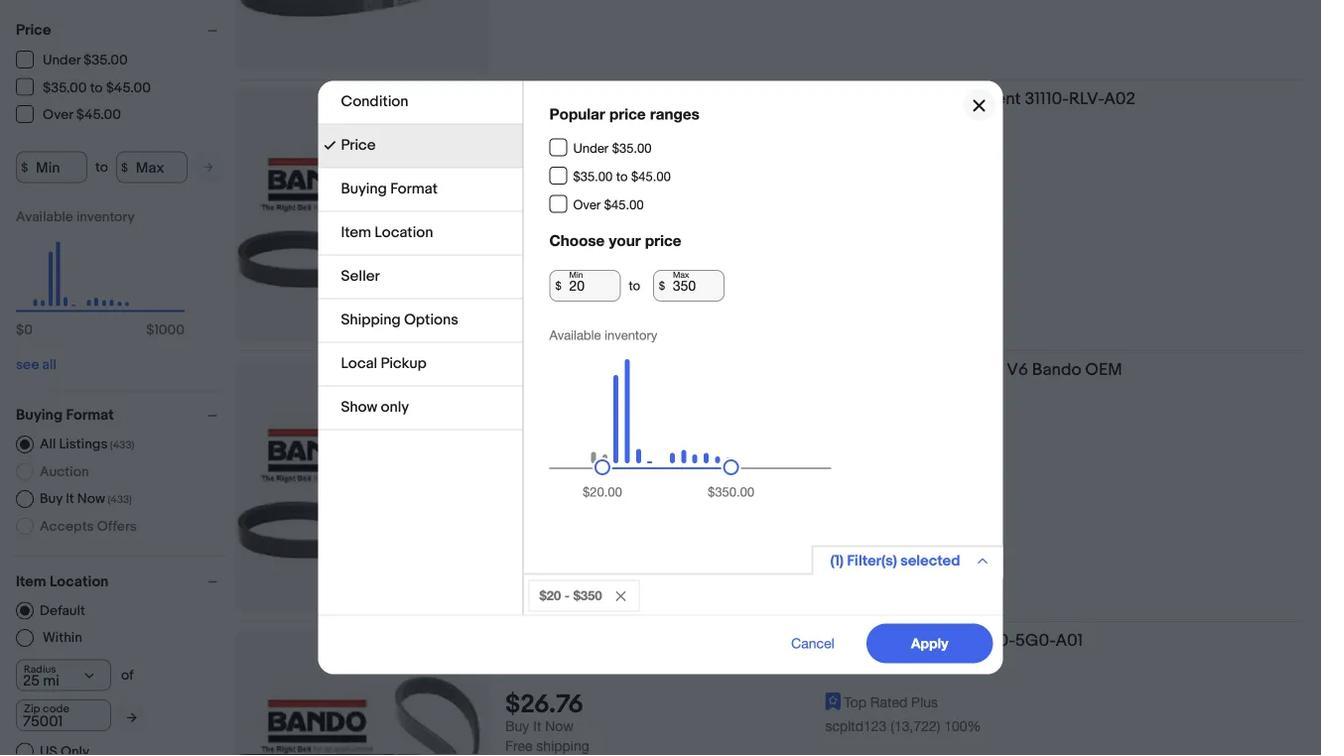 Task type: locate. For each thing, give the bounding box(es) containing it.
under $35.00 up $35.00 to $45.00 link
[[43, 52, 128, 69]]

2 vertical spatial shipping
[[537, 739, 590, 755]]

under down popular on the left top
[[573, 141, 609, 156]]

buy up free shipping free returns last one 6 sold
[[505, 176, 530, 193]]

item location up default
[[16, 573, 109, 591]]

1 vertical spatial brand
[[505, 384, 543, 401]]

within
[[43, 630, 82, 647]]

free
[[505, 196, 533, 213], [505, 216, 533, 233], [505, 467, 533, 484], [505, 487, 533, 504], [505, 739, 533, 755]]

0 vertical spatial scpltd123
[[826, 448, 887, 464]]

1 vertical spatial for
[[629, 359, 650, 380]]

1 scpltd123 from the top
[[826, 448, 887, 464]]

0 horizontal spatial under
[[43, 52, 80, 69]]

0 vertical spatial format
[[390, 180, 438, 198]]

shipping up choose
[[537, 196, 590, 213]]

0 vertical spatial available
[[16, 209, 73, 226]]

1 vertical spatial inventory
[[605, 328, 658, 343]]

Maximum Value in $ text field
[[116, 151, 188, 183], [653, 270, 725, 302]]

shipping
[[537, 196, 590, 213], [537, 467, 590, 484], [537, 739, 590, 755]]

$20 - $350
[[540, 588, 602, 604]]

5 free from the top
[[505, 739, 533, 755]]

shipping inside free shipping free returns last one 6 sold
[[537, 196, 590, 213]]

0 vertical spatial minimum value in $ text field
[[16, 151, 87, 183]]

0 horizontal spatial price
[[16, 21, 51, 39]]

0 vertical spatial brand
[[505, 113, 543, 130]]

0 vertical spatial 100%
[[945, 448, 982, 464]]

new inside serpentine belt for honda accord odyssey pilot ridgeline acura  v6 bando oem brand new
[[547, 384, 575, 401]]

0 vertical spatial available inventory
[[16, 209, 135, 226]]

(1) filter(s) selected
[[831, 553, 961, 570]]

it
[[534, 176, 542, 193], [534, 448, 542, 464], [66, 491, 74, 508], [534, 719, 542, 735]]

filter applied image
[[324, 140, 336, 151]]

0 horizontal spatial acura
[[723, 631, 769, 651]]

brand for $29.16
[[505, 384, 543, 401]]

sold right 6
[[517, 256, 545, 272]]

shipping inside the scpltd123 (13,722) 100% free shipping free returns 461 sold
[[537, 467, 590, 484]]

$35.00 to $45.00 down the under $35.00 link
[[43, 79, 151, 96]]

1 new from the top
[[547, 113, 575, 130]]

shipping for scpltd123 (13,722) 100% free shipping
[[537, 739, 590, 755]]

see
[[16, 357, 39, 374]]

buy it now up 461
[[505, 448, 574, 464]]

1 vertical spatial belt
[[595, 359, 625, 380]]

sold
[[517, 256, 545, 272], [533, 507, 561, 524]]

returns down the $29.16
[[537, 487, 580, 504]]

3 free from the top
[[505, 467, 533, 484]]

(13,722)
[[891, 448, 941, 464], [891, 719, 941, 735]]

price up the under $35.00 link
[[16, 21, 51, 39]]

0 vertical spatial belt
[[595, 88, 625, 109]]

1 vertical spatial 31110-
[[971, 631, 1016, 651]]

available
[[16, 209, 73, 226], [550, 328, 601, 343]]

serpentine inside serpentine belt for honda accord odyssey pilot ridgeline acura  v6 bando oem brand new
[[505, 359, 591, 380]]

1 honda from the top
[[653, 88, 704, 109]]

buying format down "price" tab
[[341, 180, 438, 198]]

serpentine belt for honda ridgeline 2017-2021 bando replacement 31110-rlv-a02 link
[[505, 88, 1306, 113]]

(433) down buying format dropdown button
[[110, 439, 134, 452]]

minimum value in $ text field for maximum value in $ text field to the left
[[16, 151, 87, 183]]

belt inside serpentine belt for honda ridgeline 2017-2021 bando replacement 31110-rlv-a02 brand new
[[595, 88, 625, 109]]

format down "price" tab
[[390, 180, 438, 198]]

buy down the drive
[[505, 719, 530, 735]]

0 vertical spatial sold
[[517, 256, 545, 272]]

(13,722) inside the scpltd123 (13,722) 100% free shipping free returns 461 sold
[[891, 448, 941, 464]]

drive
[[505, 631, 546, 651]]

bando inside serpentine belt for honda accord odyssey pilot ridgeline acura  v6 bando oem brand new
[[1033, 359, 1082, 380]]

0 vertical spatial inventory
[[76, 209, 135, 226]]

serpentine up $23.48
[[505, 88, 591, 109]]

1 vertical spatial minimum value in $ text field
[[550, 270, 621, 302]]

0 horizontal spatial format
[[66, 407, 114, 425]]

shipping inside scpltd123 (13,722) 100% free shipping
[[537, 739, 590, 755]]

2 100% from the top
[[945, 719, 982, 735]]

serpentine belt for honda ridgeline 2017-2021 bando replacement 31110-rlv-a02 brand new
[[505, 88, 1136, 130]]

(1)
[[831, 553, 844, 570]]

None text field
[[16, 700, 111, 732]]

minimum value in $ text field inside dialog
[[550, 270, 621, 302]]

inventory inside dialog
[[605, 328, 658, 343]]

1 vertical spatial over $45.00
[[573, 197, 644, 213]]

scpltd123 down top
[[826, 719, 887, 735]]

-
[[565, 588, 570, 604]]

to
[[90, 79, 103, 96], [95, 159, 108, 176], [617, 169, 628, 184], [629, 278, 641, 294]]

maximum value in $ text field down over $45.00 link
[[116, 151, 188, 183]]

new inside serpentine belt for honda ridgeline 2017-2021 bando replacement 31110-rlv-a02 brand new
[[547, 113, 575, 130]]

(13,722) for scpltd123 (13,722) 100% free shipping
[[891, 719, 941, 735]]

0 horizontal spatial replacement
[[584, 631, 688, 651]]

0 vertical spatial ridgeline
[[708, 88, 782, 109]]

sold inside free shipping free returns last one 6 sold
[[517, 256, 545, 272]]

0 vertical spatial location
[[375, 224, 433, 242]]

0 horizontal spatial ridgeline
[[708, 88, 782, 109]]

0 vertical spatial $35.00 to $45.00
[[43, 79, 151, 96]]

new for $23.48
[[547, 113, 575, 130]]

for
[[629, 88, 650, 109], [629, 359, 650, 380]]

(13,722) inside scpltd123 (13,722) 100% free shipping
[[891, 719, 941, 735]]

0 vertical spatial bando
[[864, 88, 914, 109]]

show only
[[341, 399, 409, 417]]

acura left "v6"
[[958, 359, 1003, 380]]

buy up 461
[[505, 448, 530, 464]]

belt inside serpentine belt for honda accord odyssey pilot ridgeline acura  v6 bando oem brand new
[[595, 359, 625, 380]]

returns up one
[[537, 216, 580, 233]]

1 vertical spatial scpltd123
[[826, 719, 887, 735]]

1 vertical spatial buying format
[[16, 407, 114, 425]]

1 horizontal spatial under $35.00
[[573, 141, 652, 156]]

bando inside serpentine belt for honda ridgeline 2017-2021 bando replacement 31110-rlv-a02 brand new
[[864, 88, 914, 109]]

0 horizontal spatial minimum value in $ text field
[[16, 151, 87, 183]]

2 honda from the top
[[653, 359, 704, 380]]

buying format
[[341, 180, 438, 198], [16, 407, 114, 425]]

inventory for the graph of available inventory between $0 and $1000+ image to the left
[[76, 209, 135, 226]]

rlv-
[[1069, 88, 1104, 109]]

1 100% from the top
[[945, 448, 982, 464]]

461
[[505, 507, 529, 524]]

$35.00 down price dropdown button
[[84, 52, 128, 69]]

1 vertical spatial format
[[66, 407, 114, 425]]

brand for $23.48
[[505, 113, 543, 130]]

buying format up all
[[16, 407, 114, 425]]

1 vertical spatial item location
[[16, 573, 109, 591]]

mdx
[[772, 631, 809, 651]]

1 vertical spatial over
[[573, 197, 601, 213]]

$35.00 up over $45.00 link
[[43, 79, 87, 96]]

serpentine belt for honda accord odyssey pilot ridgeline acura  v6 bando oem heading
[[505, 359, 1123, 380]]

item up seller
[[341, 224, 371, 242]]

2 scpltd123 from the top
[[826, 719, 887, 735]]

1 vertical spatial price
[[341, 137, 376, 154]]

buy it now up free shipping free returns last one 6 sold
[[505, 176, 574, 193]]

now for $23.48
[[545, 176, 574, 193]]

(433)
[[110, 439, 134, 452], [108, 494, 132, 507]]

price
[[16, 21, 51, 39], [341, 137, 376, 154]]

Minimum Value in $ text field
[[16, 151, 87, 183], [550, 270, 621, 302]]

buy it now for $29.16
[[505, 448, 574, 464]]

1 returns from the top
[[537, 216, 580, 233]]

tab list inside dialog
[[318, 81, 523, 430]]

over $45.00 link
[[16, 105, 122, 124]]

brand inside serpentine belt for honda accord odyssey pilot ridgeline acura  v6 bando oem brand new
[[505, 384, 543, 401]]

0 horizontal spatial item
[[16, 573, 46, 591]]

2016
[[855, 631, 891, 651]]

buying down "price" tab
[[341, 180, 387, 198]]

3 shipping from the top
[[537, 739, 590, 755]]

1 vertical spatial available
[[550, 328, 601, 343]]

serpentine
[[505, 88, 591, 109], [505, 359, 591, 380]]

1 vertical spatial acura
[[723, 631, 769, 651]]

2 for from the top
[[629, 359, 650, 380]]

ridgeline
[[708, 88, 782, 109], [881, 359, 954, 380]]

see all
[[16, 357, 57, 374]]

1 vertical spatial maximum value in $ text field
[[653, 270, 725, 302]]

(13,722) down plus
[[891, 719, 941, 735]]

belt for $23.48
[[595, 88, 625, 109]]

remove filter - price - minimum value in $ $20 - maximum value in $ $350 image
[[616, 592, 626, 602]]

under $35.00
[[43, 52, 128, 69], [573, 141, 652, 156]]

1 vertical spatial returns
[[537, 487, 580, 504]]

scpltd123 inside the scpltd123 (13,722) 100% free shipping free returns 461 sold
[[826, 448, 887, 464]]

replacement inside serpentine belt for honda ridgeline 2017-2021 bando replacement 31110-rlv-a02 brand new
[[917, 88, 1021, 109]]

$35.00 down "popular price ranges"
[[612, 141, 652, 156]]

1 horizontal spatial item location
[[341, 224, 433, 242]]

buy down auction
[[40, 491, 63, 508]]

location up seller
[[375, 224, 433, 242]]

serpentine inside serpentine belt for honda ridgeline 2017-2021 bando replacement 31110-rlv-a02 brand new
[[505, 88, 591, 109]]

0 horizontal spatial inventory
[[76, 209, 135, 226]]

$35.00 to $45.00 down "popular price ranges"
[[573, 169, 671, 184]]

100% inside scpltd123 (13,722) 100% free shipping
[[945, 719, 982, 735]]

$45.00 up your
[[605, 197, 644, 213]]

1 vertical spatial available inventory
[[550, 328, 658, 343]]

minimum value in $ text field down over $45.00 link
[[16, 151, 87, 183]]

for inside serpentine belt for honda ridgeline 2017-2021 bando replacement 31110-rlv-a02 brand new
[[629, 88, 650, 109]]

it for $29.16
[[534, 448, 542, 464]]

1 vertical spatial item
[[16, 573, 46, 591]]

over $45.00
[[43, 107, 121, 124], [573, 197, 644, 213]]

tab list
[[318, 81, 523, 430]]

1 horizontal spatial minimum value in $ text field
[[550, 270, 621, 302]]

buying up all
[[16, 407, 63, 425]]

1 vertical spatial honda
[[653, 359, 704, 380]]

0 vertical spatial serpentine
[[505, 88, 591, 109]]

under
[[43, 52, 80, 69], [573, 141, 609, 156]]

under $35.00 down "popular price ranges"
[[573, 141, 652, 156]]

brand inside serpentine belt for honda ridgeline 2017-2021 bando replacement 31110-rlv-a02 brand new
[[505, 113, 543, 130]]

1 serpentine from the top
[[505, 88, 591, 109]]

2 brand from the top
[[505, 384, 543, 401]]

$35.00 to $45.00
[[43, 79, 151, 96], [573, 169, 671, 184]]

format up all listings (433)
[[66, 407, 114, 425]]

default link
[[16, 602, 85, 620]]

1 horizontal spatial acura
[[958, 359, 1003, 380]]

0 vertical spatial under $35.00
[[43, 52, 128, 69]]

honda inside serpentine belt for honda accord odyssey pilot ridgeline acura  v6 bando oem brand new
[[653, 359, 704, 380]]

acura
[[958, 359, 1003, 380], [723, 631, 769, 651]]

1 shipping from the top
[[537, 196, 590, 213]]

0 vertical spatial (13,722)
[[891, 448, 941, 464]]

2 buy it now from the top
[[505, 448, 574, 464]]

0 horizontal spatial over
[[43, 107, 73, 124]]

31110-
[[1025, 88, 1069, 109], [971, 631, 1016, 651]]

1 horizontal spatial buying format
[[341, 180, 438, 198]]

new
[[547, 113, 575, 130], [547, 384, 575, 401]]

drive belt replacement fits acura mdx 2014-2016  replaces 31110-5g0-a01 image
[[235, 675, 490, 756]]

over down $35.00 to $45.00 link
[[43, 107, 73, 124]]

2 serpentine from the top
[[505, 359, 591, 380]]

(433) up offers
[[108, 494, 132, 507]]

1 vertical spatial ridgeline
[[881, 359, 954, 380]]

tab list containing condition
[[318, 81, 523, 430]]

scpltd123 down the pilot
[[826, 448, 887, 464]]

format
[[390, 180, 438, 198], [66, 407, 114, 425]]

inventory for the rightmost the graph of available inventory between $0 and $1000+ image
[[605, 328, 658, 343]]

over $45.00 down $35.00 to $45.00 link
[[43, 107, 121, 124]]

$ 1000
[[146, 322, 185, 339]]

sold right 461
[[533, 507, 561, 524]]

brand up $23.48
[[505, 113, 543, 130]]

brand up the $29.16
[[505, 384, 543, 401]]

$26.76
[[505, 690, 584, 721]]

1 vertical spatial shipping
[[537, 467, 590, 484]]

serpentine belt for honda ridgeline 2017-2021 bando replacement 31110-rlv-a02 image
[[235, 133, 490, 298]]

location up default
[[50, 573, 109, 591]]

honda inside serpentine belt for honda ridgeline 2017-2021 bando replacement 31110-rlv-a02 brand new
[[653, 88, 704, 109]]

pilot
[[842, 359, 877, 380]]

minimum value in $ text field down choose
[[550, 270, 621, 302]]

honda for $29.16
[[653, 359, 704, 380]]

scpltd123 inside scpltd123 (13,722) 100% free shipping
[[826, 719, 887, 735]]

ridgeline left 2017-
[[708, 88, 782, 109]]

$45.00 down $35.00 to $45.00 link
[[76, 107, 121, 124]]

filter(s)
[[847, 553, 897, 570]]

shipping down $26.76
[[537, 739, 590, 755]]

bando
[[864, 88, 914, 109], [1033, 359, 1082, 380]]

$35.00
[[84, 52, 128, 69], [43, 79, 87, 96], [612, 141, 652, 156], [573, 169, 613, 184]]

2 (13,722) from the top
[[891, 719, 941, 735]]

1 vertical spatial sold
[[533, 507, 561, 524]]

it for $26.76
[[534, 719, 542, 735]]

over up choose
[[573, 197, 601, 213]]

price right filter applied icon
[[341, 137, 376, 154]]

only
[[381, 399, 409, 417]]

0 vertical spatial 31110-
[[1025, 88, 1069, 109]]

for left accord
[[629, 359, 650, 380]]

apply
[[912, 636, 949, 652]]

shipping options
[[341, 311, 459, 329]]

new up $23.48
[[547, 113, 575, 130]]

bando right "v6"
[[1033, 359, 1082, 380]]

1 brand from the top
[[505, 113, 543, 130]]

item
[[341, 224, 371, 242], [16, 573, 46, 591]]

1 horizontal spatial 31110-
[[1025, 88, 1069, 109]]

price inside tab
[[341, 137, 376, 154]]

price for price dropdown button
[[16, 21, 51, 39]]

2 shipping from the top
[[537, 467, 590, 484]]

1 horizontal spatial replacement
[[917, 88, 1021, 109]]

item location up seller
[[341, 224, 433, 242]]

2 vertical spatial buy it now
[[505, 719, 574, 735]]

100% for scpltd123 (13,722) 100% free shipping free returns 461 sold
[[945, 448, 982, 464]]

returns inside the scpltd123 (13,722) 100% free shipping free returns 461 sold
[[537, 487, 580, 504]]

graph of available inventory between $0 and $1000+ image
[[16, 209, 185, 349], [550, 328, 832, 476]]

condition
[[341, 93, 409, 111]]

0 vertical spatial honda
[[653, 88, 704, 109]]

31110- right 'replaces'
[[971, 631, 1016, 651]]

scpltd123 for scpltd123 (13,722) 100% free shipping
[[826, 719, 887, 735]]

1 horizontal spatial bando
[[1033, 359, 1082, 380]]

buy it now
[[505, 176, 574, 193], [505, 448, 574, 464], [505, 719, 574, 735]]

1 vertical spatial buy it now
[[505, 448, 574, 464]]

shipping down the $29.16
[[537, 467, 590, 484]]

2 new from the top
[[547, 384, 575, 401]]

(13,722) down serpentine belt for honda accord odyssey pilot ridgeline acura  v6 bando oem link
[[891, 448, 941, 464]]

to down your
[[629, 278, 641, 294]]

1 for from the top
[[629, 88, 650, 109]]

for inside serpentine belt for honda accord odyssey pilot ridgeline acura  v6 bando oem brand new
[[629, 359, 650, 380]]

0 horizontal spatial available
[[16, 209, 73, 226]]

scpltd123 (13,722) 100% free shipping free returns 461 sold
[[505, 448, 982, 524]]

for left ranges
[[629, 88, 650, 109]]

location
[[375, 224, 433, 242], [50, 573, 109, 591]]

0 horizontal spatial $35.00 to $45.00
[[43, 79, 151, 96]]

dialog
[[0, 0, 1322, 756]]

1 vertical spatial new
[[547, 384, 575, 401]]

2 free from the top
[[505, 216, 533, 233]]

scpltd123
[[826, 448, 887, 464], [826, 719, 887, 735]]

0 vertical spatial (433)
[[110, 439, 134, 452]]

ridgeline inside serpentine belt for honda accord odyssey pilot ridgeline acura  v6 bando oem brand new
[[881, 359, 954, 380]]

price tab
[[318, 125, 523, 168]]

1 vertical spatial bando
[[1033, 359, 1082, 380]]

buy it now down the drive
[[505, 719, 574, 735]]

1 vertical spatial (433)
[[108, 494, 132, 507]]

free shipping free returns last one 6 sold
[[505, 196, 590, 272]]

now
[[545, 176, 574, 193], [545, 448, 574, 464], [77, 491, 105, 508], [545, 719, 574, 735]]

0 vertical spatial replacement
[[917, 88, 1021, 109]]

100%
[[945, 448, 982, 464], [945, 719, 982, 735]]

over
[[43, 107, 73, 124], [573, 197, 601, 213]]

100% inside the scpltd123 (13,722) 100% free shipping free returns 461 sold
[[945, 448, 982, 464]]

0 horizontal spatial buying format
[[16, 407, 114, 425]]

0 vertical spatial over
[[43, 107, 73, 124]]

2 returns from the top
[[537, 487, 580, 504]]

0 vertical spatial for
[[629, 88, 650, 109]]

0 horizontal spatial under $35.00
[[43, 52, 128, 69]]

0 vertical spatial acura
[[958, 359, 1003, 380]]

0 horizontal spatial over $45.00
[[43, 107, 121, 124]]

1 horizontal spatial location
[[375, 224, 433, 242]]

it for $23.48
[[534, 176, 542, 193]]

1 vertical spatial location
[[50, 573, 109, 591]]

1 horizontal spatial item
[[341, 224, 371, 242]]

price left ranges
[[610, 105, 646, 123]]

0 horizontal spatial 31110-
[[971, 631, 1016, 651]]

31110- inside serpentine belt for honda ridgeline 2017-2021 bando replacement 31110-rlv-a02 brand new
[[1025, 88, 1069, 109]]

1 vertical spatial 100%
[[945, 719, 982, 735]]

0 horizontal spatial location
[[50, 573, 109, 591]]

acura right fits
[[723, 631, 769, 651]]

serpentine up the $29.16
[[505, 359, 591, 380]]

1 vertical spatial $35.00 to $45.00
[[573, 169, 671, 184]]

replacement
[[917, 88, 1021, 109], [584, 631, 688, 651]]

5g0-
[[1016, 631, 1056, 651]]

0 vertical spatial buy it now
[[505, 176, 574, 193]]

accepts offers
[[40, 518, 137, 535]]

price
[[610, 105, 646, 123], [645, 232, 682, 250]]

apply button
[[867, 624, 994, 664]]

31110- left the a02
[[1025, 88, 1069, 109]]

bando right 2021
[[864, 88, 914, 109]]

2017-
[[786, 88, 825, 109]]

choose
[[550, 232, 605, 250]]

new up the $29.16
[[547, 384, 575, 401]]

1 vertical spatial (13,722)
[[891, 719, 941, 735]]

drive belt replacement fits acura mdx 2014-2016  replaces 31110-5g0-a01 heading
[[505, 631, 1084, 651]]

maximum value in $ text field down choose your price
[[653, 270, 725, 302]]

over $45.00 up choose your price
[[573, 197, 644, 213]]

returns
[[537, 216, 580, 233], [537, 487, 580, 504]]

0 vertical spatial new
[[547, 113, 575, 130]]

1 (13,722) from the top
[[891, 448, 941, 464]]

$
[[21, 160, 28, 175], [121, 160, 128, 175], [556, 279, 562, 292], [659, 279, 665, 292], [16, 322, 24, 339], [146, 322, 154, 339]]

0 horizontal spatial maximum value in $ text field
[[116, 151, 188, 183]]

3 buy it now from the top
[[505, 719, 574, 735]]

ridgeline right the pilot
[[881, 359, 954, 380]]

item up default link
[[16, 573, 46, 591]]

0 vertical spatial price
[[16, 21, 51, 39]]

1 vertical spatial under
[[573, 141, 609, 156]]

1 horizontal spatial graph of available inventory between $0 and $1000+ image
[[550, 328, 832, 476]]

1 buy it now from the top
[[505, 176, 574, 193]]

price right your
[[645, 232, 682, 250]]

belt
[[595, 88, 625, 109], [595, 359, 625, 380], [550, 631, 580, 651]]

$35.00 down popular on the left top
[[573, 169, 613, 184]]

under up $35.00 to $45.00 link
[[43, 52, 80, 69]]

buy
[[505, 176, 530, 193], [505, 448, 530, 464], [40, 491, 63, 508], [505, 719, 530, 735]]

1 horizontal spatial price
[[341, 137, 376, 154]]



Task type: vqa. For each thing, say whether or not it's contained in the screenshot.
3rd Free from the bottom of the page
yes



Task type: describe. For each thing, give the bounding box(es) containing it.
scpltd123 for scpltd123 (13,722) 100% free shipping free returns 461 sold
[[826, 448, 887, 464]]

ranges
[[650, 105, 700, 123]]

free inside scpltd123 (13,722) 100% free shipping
[[505, 739, 533, 755]]

100% for scpltd123 (13,722) 100% free shipping
[[945, 719, 982, 735]]

serpentine belt for honda ridgeline 2017-2021 bando replacement 31110-rlv-a02 heading
[[505, 88, 1136, 109]]

$ 0
[[16, 322, 33, 339]]

rated
[[871, 694, 908, 711]]

2 vertical spatial belt
[[550, 631, 580, 651]]

$35.00 to $45.00 link
[[16, 78, 152, 96]]

serpentine for $29.16
[[505, 359, 591, 380]]

popular
[[550, 105, 606, 123]]

price for "price" tab
[[341, 137, 376, 154]]

shipping for scpltd123 (13,722) 100% free shipping free returns 461 sold
[[537, 467, 590, 484]]

1 horizontal spatial format
[[390, 180, 438, 198]]

6
[[505, 256, 513, 272]]

v6
[[1007, 359, 1029, 380]]

4 free from the top
[[505, 487, 533, 504]]

1 horizontal spatial available inventory
[[550, 328, 658, 343]]

cancel
[[792, 636, 835, 652]]

to down the under $35.00 link
[[90, 79, 103, 96]]

fits
[[692, 631, 719, 651]]

accord
[[708, 359, 766, 380]]

one
[[538, 236, 563, 252]]

price button
[[16, 21, 226, 39]]

buy for $23.48
[[505, 176, 530, 193]]

31110- for 5g0-
[[971, 631, 1016, 651]]

0 vertical spatial over $45.00
[[43, 107, 121, 124]]

auction
[[40, 463, 89, 480]]

serpentine for $23.48
[[505, 88, 591, 109]]

now for $26.76
[[545, 719, 574, 735]]

to down over $45.00 link
[[95, 159, 108, 176]]

top
[[844, 694, 867, 711]]

2014-
[[813, 631, 855, 651]]

(13,722) for scpltd123 (13,722) 100% free shipping free returns 461 sold
[[891, 448, 941, 464]]

honda for $23.48
[[653, 88, 704, 109]]

acura inside serpentine belt for honda accord odyssey pilot ridgeline acura  v6 bando oem brand new
[[958, 359, 1003, 380]]

0 vertical spatial item location
[[341, 224, 433, 242]]

show
[[341, 399, 378, 417]]

(433) inside all listings (433)
[[110, 439, 134, 452]]

31110- for rlv-
[[1025, 88, 1069, 109]]

sold inside the scpltd123 (13,722) 100% free shipping free returns 461 sold
[[533, 507, 561, 524]]

to down "popular price ranges"
[[617, 169, 628, 184]]

serpentine belt for honda accord odyssey pilot ridgeline acura  v6 bando oem image
[[235, 404, 490, 569]]

all listings (433)
[[40, 436, 134, 453]]

0 horizontal spatial graph of available inventory between $0 and $1000+ image
[[16, 209, 185, 349]]

options
[[404, 311, 459, 329]]

$20
[[540, 588, 561, 604]]

$350
[[574, 588, 602, 604]]

drive belt replacement fits acura mdx 2014-2016  replaces 31110-5g0-a01
[[505, 631, 1084, 651]]

$29.16
[[505, 419, 576, 450]]

local pickup
[[341, 355, 427, 373]]

your
[[609, 232, 641, 250]]

oem
[[1086, 359, 1123, 380]]

item location button
[[16, 573, 226, 591]]

new for $29.16
[[547, 384, 575, 401]]

returns inside free shipping free returns last one 6 sold
[[537, 216, 580, 233]]

choose your price
[[550, 232, 682, 250]]

1 horizontal spatial available
[[550, 328, 601, 343]]

serpentine belt for acura mdx 2017-2020 bando replacement 31110-rlv-a02 image
[[235, 0, 490, 27]]

odyssey
[[770, 359, 838, 380]]

(1) filter(s) selected button
[[812, 546, 1003, 575]]

minimum value in $ text field for the right maximum value in $ text field
[[550, 270, 621, 302]]

0 vertical spatial buying format
[[341, 180, 438, 198]]

scpltd123 (13,722) 100% free shipping
[[505, 719, 982, 755]]

dialog containing popular price ranges
[[0, 0, 1322, 756]]

buy it now for $23.48
[[505, 176, 574, 193]]

serpentine belt for honda accord odyssey pilot ridgeline acura  v6 bando oem brand new
[[505, 359, 1123, 401]]

plus
[[912, 694, 938, 711]]

buying format button
[[16, 407, 226, 425]]

buy it now (433)
[[40, 491, 132, 508]]

buy for $26.76
[[505, 719, 530, 735]]

see all button
[[16, 357, 57, 374]]

1 free from the top
[[505, 196, 533, 213]]

for for $23.48
[[629, 88, 650, 109]]

buy it now for $26.76
[[505, 719, 574, 735]]

selected
[[901, 553, 961, 570]]

buy for $29.16
[[505, 448, 530, 464]]

$23.48
[[505, 148, 588, 179]]

 (433) Items text field
[[108, 439, 134, 452]]

1000
[[154, 322, 185, 339]]

1 horizontal spatial under
[[573, 141, 609, 156]]

0 vertical spatial under
[[43, 52, 80, 69]]

0
[[24, 322, 33, 339]]

2021
[[825, 88, 860, 109]]

for for $29.16
[[629, 359, 650, 380]]

local
[[341, 355, 378, 373]]

apply within filter image
[[127, 712, 137, 725]]

top rated plus
[[844, 694, 938, 711]]

1 vertical spatial buying
[[16, 407, 63, 425]]

1 horizontal spatial maximum value in $ text field
[[653, 270, 725, 302]]

drive belt replacement fits acura mdx 2014-2016  replaces 31110-5g0-a01 link
[[505, 631, 1306, 655]]

serpentine belt for honda accord odyssey pilot ridgeline acura  v6 bando oem link
[[505, 359, 1306, 384]]

popular price ranges
[[550, 105, 700, 123]]

under $35.00 link
[[16, 51, 129, 69]]

1 horizontal spatial $35.00 to $45.00
[[573, 169, 671, 184]]

(433) inside 'buy it now (433)'
[[108, 494, 132, 507]]

0 horizontal spatial available inventory
[[16, 209, 135, 226]]

offers
[[97, 518, 137, 535]]

cancel button
[[770, 624, 857, 664]]

default
[[40, 603, 85, 619]]

a02
[[1104, 88, 1136, 109]]

 (433) Items text field
[[105, 494, 132, 507]]

now for $29.16
[[545, 448, 574, 464]]

seller
[[341, 268, 380, 285]]

replaces
[[895, 631, 968, 651]]

ridgeline inside serpentine belt for honda ridgeline 2017-2021 bando replacement 31110-rlv-a02 brand new
[[708, 88, 782, 109]]

all
[[40, 436, 56, 453]]

$45.00 down price dropdown button
[[106, 79, 151, 96]]

of
[[121, 667, 134, 684]]

all
[[42, 357, 57, 374]]

watch serpentine belt for honda accord odyssey pilot ridgeline acura  v6 bando oem image
[[455, 370, 479, 394]]

shipping
[[341, 311, 401, 329]]

1 horizontal spatial over
[[573, 197, 601, 213]]

1 horizontal spatial over $45.00
[[573, 197, 644, 213]]

last
[[505, 236, 534, 252]]

0 vertical spatial buying
[[341, 180, 387, 198]]

belt for $29.16
[[595, 359, 625, 380]]

$45.00 down ranges
[[632, 169, 671, 184]]

pickup
[[381, 355, 427, 373]]

accepts
[[40, 518, 94, 535]]

1 vertical spatial price
[[645, 232, 682, 250]]

listings
[[59, 436, 108, 453]]

a01
[[1056, 631, 1084, 651]]

0 vertical spatial price
[[610, 105, 646, 123]]



